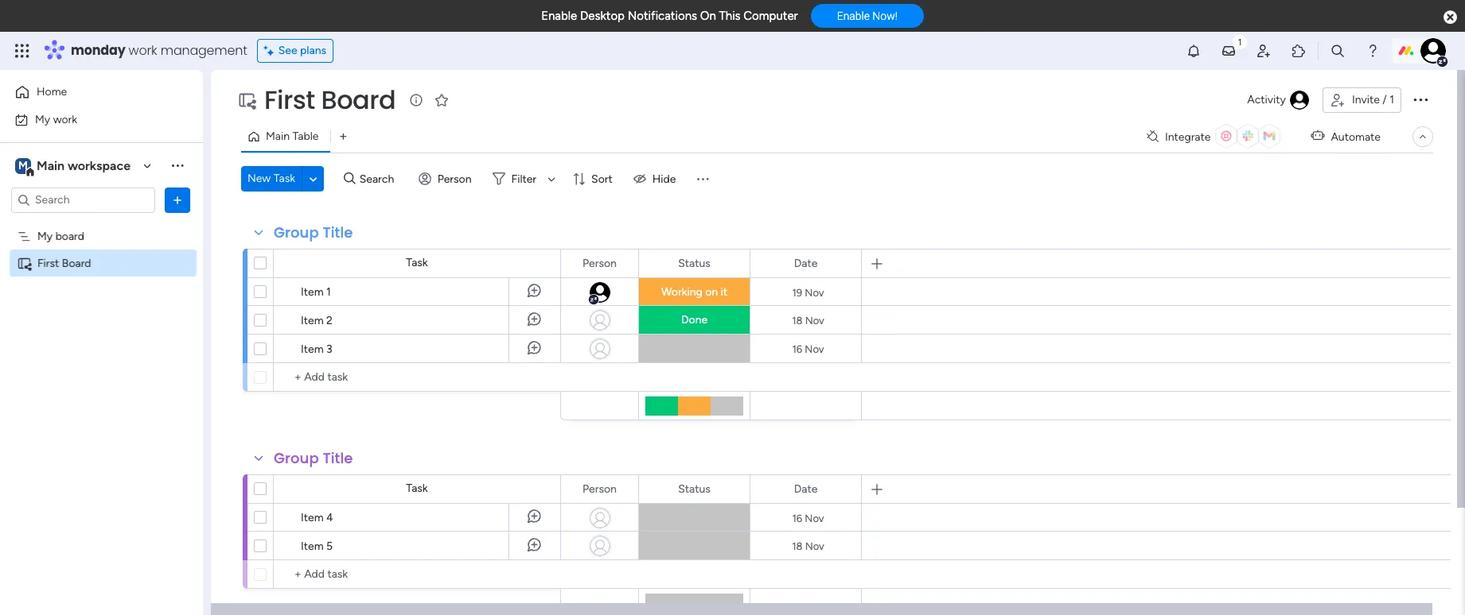 Task type: describe. For each thing, give the bounding box(es) containing it.
1 horizontal spatial board
[[321, 82, 396, 118]]

filter button
[[486, 166, 561, 192]]

main workspace
[[37, 158, 131, 173]]

on
[[705, 286, 718, 299]]

item for item 3
[[301, 343, 324, 357]]

enable now!
[[837, 10, 898, 22]]

collapse board header image
[[1417, 131, 1429, 143]]

activity button
[[1241, 88, 1316, 113]]

item 5
[[301, 540, 333, 554]]

2 date field from the top
[[790, 481, 822, 499]]

workspace selection element
[[15, 156, 133, 177]]

4
[[326, 512, 333, 525]]

list box containing my board
[[0, 220, 203, 492]]

working on it
[[661, 286, 727, 299]]

board
[[55, 230, 84, 243]]

1 date from the top
[[794, 257, 818, 270]]

invite members image
[[1256, 43, 1272, 59]]

1 status from the top
[[678, 257, 710, 270]]

/
[[1383, 93, 1387, 107]]

invite / 1 button
[[1323, 88, 1401, 113]]

search everything image
[[1330, 43, 1346, 59]]

18 nov for item 5
[[792, 541, 824, 553]]

1 16 nov from the top
[[792, 343, 824, 355]]

enable now! button
[[811, 4, 924, 28]]

4 nov from the top
[[805, 513, 824, 525]]

nov for 3
[[805, 343, 824, 355]]

monday
[[71, 41, 125, 60]]

2 status field from the top
[[674, 481, 714, 499]]

monday work management
[[71, 41, 247, 60]]

1 horizontal spatial first
[[264, 82, 315, 118]]

invite / 1
[[1352, 93, 1394, 107]]

my work
[[35, 113, 77, 126]]

autopilot image
[[1311, 126, 1325, 146]]

item for item 4
[[301, 512, 324, 525]]

0 vertical spatial first board
[[264, 82, 396, 118]]

plans
[[300, 44, 326, 57]]

enable desktop notifications on this computer
[[541, 9, 798, 23]]

now!
[[872, 10, 898, 22]]

activity
[[1247, 93, 1286, 107]]

on
[[700, 9, 716, 23]]

add to favorites image
[[434, 92, 450, 108]]

2 date from the top
[[794, 483, 818, 496]]

hide button
[[627, 166, 686, 192]]

task inside "button"
[[274, 172, 295, 185]]

main for main table
[[266, 130, 290, 143]]

item 4
[[301, 512, 333, 525]]

apps image
[[1291, 43, 1307, 59]]

3
[[326, 343, 332, 357]]

2 + add task text field from the top
[[282, 566, 553, 585]]

automate
[[1331, 130, 1381, 144]]

new task
[[247, 172, 295, 185]]

shareable board image
[[237, 91, 256, 110]]

2 vertical spatial person
[[583, 483, 617, 496]]

nov for 5
[[805, 541, 824, 553]]

my work button
[[10, 107, 171, 133]]

work for my
[[53, 113, 77, 126]]

19 nov
[[792, 287, 824, 299]]

group for person
[[274, 449, 319, 469]]

add view image
[[340, 131, 347, 143]]

main table button
[[241, 124, 331, 150]]

filter
[[511, 172, 536, 186]]

2 status from the top
[[678, 483, 710, 496]]

1 vertical spatial person
[[583, 257, 617, 270]]

title for status
[[323, 223, 353, 243]]

workspace options image
[[170, 158, 185, 174]]

1 inside button
[[1390, 93, 1394, 107]]

item for item 5
[[301, 540, 324, 554]]

see
[[278, 44, 297, 57]]

person inside popup button
[[437, 172, 472, 186]]

1 date field from the top
[[790, 255, 822, 273]]

18 nov for item 2
[[792, 315, 824, 327]]



Task type: locate. For each thing, give the bounding box(es) containing it.
0 horizontal spatial first board
[[37, 257, 91, 270]]

my
[[35, 113, 50, 126], [37, 230, 53, 243]]

board inside list box
[[62, 257, 91, 270]]

options image
[[170, 192, 185, 208]]

1 vertical spatial + add task text field
[[282, 566, 553, 585]]

0 vertical spatial 18
[[792, 315, 803, 327]]

select product image
[[14, 43, 30, 59]]

0 vertical spatial group title
[[274, 223, 353, 243]]

home button
[[10, 80, 171, 105]]

1 item from the top
[[301, 286, 324, 299]]

Person field
[[579, 255, 621, 273], [579, 481, 621, 499]]

board up "add view" icon
[[321, 82, 396, 118]]

Search field
[[356, 168, 403, 190]]

item 2
[[301, 314, 333, 328]]

invite
[[1352, 93, 1380, 107]]

main inside workspace selection element
[[37, 158, 65, 173]]

1 image
[[1233, 33, 1247, 51]]

v2 search image
[[344, 170, 356, 188]]

first right shareable board image
[[37, 257, 59, 270]]

Group Title field
[[270, 223, 357, 244], [270, 449, 357, 470]]

0 vertical spatial person
[[437, 172, 472, 186]]

0 vertical spatial group
[[274, 223, 319, 243]]

group title field for status
[[270, 223, 357, 244]]

2 person field from the top
[[579, 481, 621, 499]]

work
[[129, 41, 157, 60], [53, 113, 77, 126]]

2 18 nov from the top
[[792, 541, 824, 553]]

enable left 'desktop'
[[541, 9, 577, 23]]

Date field
[[790, 255, 822, 273], [790, 481, 822, 499]]

1 vertical spatial task
[[406, 256, 428, 270]]

0 vertical spatial work
[[129, 41, 157, 60]]

0 horizontal spatial enable
[[541, 9, 577, 23]]

sort
[[591, 172, 613, 186]]

16 nov
[[792, 343, 824, 355], [792, 513, 824, 525]]

task for status
[[406, 256, 428, 270]]

first
[[264, 82, 315, 118], [37, 257, 59, 270]]

1 horizontal spatial enable
[[837, 10, 870, 22]]

my for my board
[[37, 230, 53, 243]]

2 group title from the top
[[274, 449, 353, 469]]

integrate
[[1165, 130, 1211, 144]]

2 nov from the top
[[805, 315, 824, 327]]

2 group from the top
[[274, 449, 319, 469]]

angle down image
[[309, 173, 317, 185]]

working
[[661, 286, 702, 299]]

0 vertical spatial date field
[[790, 255, 822, 273]]

item left 5
[[301, 540, 324, 554]]

nov
[[805, 287, 824, 299], [805, 315, 824, 327], [805, 343, 824, 355], [805, 513, 824, 525], [805, 541, 824, 553]]

First Board field
[[260, 82, 400, 118]]

first board inside list box
[[37, 257, 91, 270]]

hide
[[652, 172, 676, 186]]

1 vertical spatial 18
[[792, 541, 803, 553]]

group title
[[274, 223, 353, 243], [274, 449, 353, 469]]

3 item from the top
[[301, 343, 324, 357]]

2 18 from the top
[[792, 541, 803, 553]]

1 vertical spatial group
[[274, 449, 319, 469]]

4 item from the top
[[301, 512, 324, 525]]

table
[[292, 130, 319, 143]]

options image
[[1411, 90, 1430, 109]]

group for status
[[274, 223, 319, 243]]

item left 4
[[301, 512, 324, 525]]

1 vertical spatial date field
[[790, 481, 822, 499]]

workspace
[[68, 158, 131, 173]]

arrow down image
[[542, 170, 561, 189]]

first board
[[264, 82, 396, 118], [37, 257, 91, 270]]

18 for item 5
[[792, 541, 803, 553]]

item 3
[[301, 343, 332, 357]]

enable for enable now!
[[837, 10, 870, 22]]

sort button
[[566, 166, 622, 192]]

main left table
[[266, 130, 290, 143]]

main for main workspace
[[37, 158, 65, 173]]

main
[[266, 130, 290, 143], [37, 158, 65, 173]]

1
[[1390, 93, 1394, 107], [326, 286, 331, 299]]

18 nov
[[792, 315, 824, 327], [792, 541, 824, 553]]

0 vertical spatial date
[[794, 257, 818, 270]]

0 vertical spatial status
[[678, 257, 710, 270]]

0 horizontal spatial work
[[53, 113, 77, 126]]

1 horizontal spatial work
[[129, 41, 157, 60]]

18 for item 2
[[792, 315, 803, 327]]

1 vertical spatial group title field
[[270, 449, 357, 470]]

1 group title from the top
[[274, 223, 353, 243]]

board down board on the left
[[62, 257, 91, 270]]

16
[[792, 343, 802, 355], [792, 513, 802, 525]]

list box
[[0, 220, 203, 492]]

0 vertical spatial group title field
[[270, 223, 357, 244]]

help image
[[1365, 43, 1381, 59]]

group
[[274, 223, 319, 243], [274, 449, 319, 469]]

my inside button
[[35, 113, 50, 126]]

title
[[323, 223, 353, 243], [323, 449, 353, 469]]

0 vertical spatial 1
[[1390, 93, 1394, 107]]

item left the 3
[[301, 343, 324, 357]]

first inside list box
[[37, 257, 59, 270]]

0 vertical spatial my
[[35, 113, 50, 126]]

1 group title field from the top
[[270, 223, 357, 244]]

person button
[[412, 166, 481, 192]]

group title for status
[[274, 223, 353, 243]]

0 horizontal spatial main
[[37, 158, 65, 173]]

management
[[161, 41, 247, 60]]

group up item 4
[[274, 449, 319, 469]]

1 person field from the top
[[579, 255, 621, 273]]

2 vertical spatial task
[[406, 482, 428, 496]]

1 up 2
[[326, 286, 331, 299]]

title up 4
[[323, 449, 353, 469]]

show board description image
[[407, 92, 426, 108]]

2 title from the top
[[323, 449, 353, 469]]

0 horizontal spatial board
[[62, 257, 91, 270]]

group title up item 4
[[274, 449, 353, 469]]

shareable board image
[[17, 256, 32, 271]]

enable
[[541, 9, 577, 23], [837, 10, 870, 22]]

option
[[0, 222, 203, 225]]

this
[[719, 9, 741, 23]]

home
[[37, 85, 67, 99]]

group title field up item 4
[[270, 449, 357, 470]]

0 vertical spatial 16
[[792, 343, 802, 355]]

title for person
[[323, 449, 353, 469]]

done
[[681, 314, 708, 327]]

0 vertical spatial 16 nov
[[792, 343, 824, 355]]

0 vertical spatial title
[[323, 223, 353, 243]]

new task button
[[241, 166, 302, 192]]

1 18 from the top
[[792, 315, 803, 327]]

my left board on the left
[[37, 230, 53, 243]]

3 nov from the top
[[805, 343, 824, 355]]

m
[[18, 159, 28, 172]]

1 group from the top
[[274, 223, 319, 243]]

1 vertical spatial 1
[[326, 286, 331, 299]]

person
[[437, 172, 472, 186], [583, 257, 617, 270], [583, 483, 617, 496]]

inbox image
[[1221, 43, 1237, 59]]

1 + add task text field from the top
[[282, 368, 553, 388]]

main inside button
[[266, 130, 290, 143]]

desktop
[[580, 9, 625, 23]]

new
[[247, 172, 271, 185]]

work inside button
[[53, 113, 77, 126]]

1 vertical spatial first board
[[37, 257, 91, 270]]

2 item from the top
[[301, 314, 324, 328]]

1 vertical spatial status
[[678, 483, 710, 496]]

first up the "main table"
[[264, 82, 315, 118]]

see plans
[[278, 44, 326, 57]]

enable inside button
[[837, 10, 870, 22]]

my board
[[37, 230, 84, 243]]

enable for enable desktop notifications on this computer
[[541, 9, 577, 23]]

date
[[794, 257, 818, 270], [794, 483, 818, 496]]

0 vertical spatial person field
[[579, 255, 621, 273]]

item
[[301, 286, 324, 299], [301, 314, 324, 328], [301, 343, 324, 357], [301, 512, 324, 525], [301, 540, 324, 554]]

Search in workspace field
[[33, 191, 133, 209]]

main right workspace image
[[37, 158, 65, 173]]

1 nov from the top
[[805, 287, 824, 299]]

jacob simon image
[[1421, 38, 1446, 64]]

1 vertical spatial my
[[37, 230, 53, 243]]

my down home
[[35, 113, 50, 126]]

work for monday
[[129, 41, 157, 60]]

item left 2
[[301, 314, 324, 328]]

5 item from the top
[[301, 540, 324, 554]]

19
[[792, 287, 802, 299]]

task for person
[[406, 482, 428, 496]]

nov for 2
[[805, 315, 824, 327]]

work right monday
[[129, 41, 157, 60]]

1 vertical spatial work
[[53, 113, 77, 126]]

enable left now!
[[837, 10, 870, 22]]

0 horizontal spatial 1
[[326, 286, 331, 299]]

1 18 nov from the top
[[792, 315, 824, 327]]

1 vertical spatial person field
[[579, 481, 621, 499]]

18
[[792, 315, 803, 327], [792, 541, 803, 553]]

item 1
[[301, 286, 331, 299]]

see plans button
[[257, 39, 334, 63]]

task
[[274, 172, 295, 185], [406, 256, 428, 270], [406, 482, 428, 496]]

board
[[321, 82, 396, 118], [62, 257, 91, 270]]

1 horizontal spatial first board
[[264, 82, 396, 118]]

0 horizontal spatial first
[[37, 257, 59, 270]]

notifications image
[[1186, 43, 1202, 59]]

my inside list box
[[37, 230, 53, 243]]

2 16 nov from the top
[[792, 513, 824, 525]]

1 vertical spatial board
[[62, 257, 91, 270]]

1 vertical spatial 16 nov
[[792, 513, 824, 525]]

first board down the my board
[[37, 257, 91, 270]]

0 vertical spatial main
[[266, 130, 290, 143]]

2 16 from the top
[[792, 513, 802, 525]]

computer
[[744, 9, 798, 23]]

status
[[678, 257, 710, 270], [678, 483, 710, 496]]

work down home
[[53, 113, 77, 126]]

1 vertical spatial date
[[794, 483, 818, 496]]

1 vertical spatial main
[[37, 158, 65, 173]]

5 nov from the top
[[805, 541, 824, 553]]

1 horizontal spatial main
[[266, 130, 290, 143]]

+ Add task text field
[[282, 368, 553, 388], [282, 566, 553, 585]]

1 vertical spatial title
[[323, 449, 353, 469]]

2 group title field from the top
[[270, 449, 357, 470]]

0 vertical spatial first
[[264, 82, 315, 118]]

0 vertical spatial 18 nov
[[792, 315, 824, 327]]

1 status field from the top
[[674, 255, 714, 273]]

group down angle down image on the left
[[274, 223, 319, 243]]

1 horizontal spatial 1
[[1390, 93, 1394, 107]]

group title field for person
[[270, 449, 357, 470]]

1 right /
[[1390, 93, 1394, 107]]

notifications
[[628, 9, 697, 23]]

my for my work
[[35, 113, 50, 126]]

dapulse close image
[[1444, 10, 1457, 25]]

title down v2 search image
[[323, 223, 353, 243]]

0 vertical spatial board
[[321, 82, 396, 118]]

group title for person
[[274, 449, 353, 469]]

1 vertical spatial first
[[37, 257, 59, 270]]

0 vertical spatial status field
[[674, 255, 714, 273]]

workspace image
[[15, 157, 31, 175]]

5
[[326, 540, 333, 554]]

item for item 1
[[301, 286, 324, 299]]

1 title from the top
[[323, 223, 353, 243]]

first board up "add view" icon
[[264, 82, 396, 118]]

1 vertical spatial 16
[[792, 513, 802, 525]]

1 vertical spatial status field
[[674, 481, 714, 499]]

0 vertical spatial + add task text field
[[282, 368, 553, 388]]

menu image
[[695, 171, 711, 187]]

main table
[[266, 130, 319, 143]]

item for item 2
[[301, 314, 324, 328]]

it
[[721, 286, 727, 299]]

1 vertical spatial group title
[[274, 449, 353, 469]]

2
[[326, 314, 333, 328]]

dapulse integrations image
[[1147, 131, 1159, 143]]

item up item 2
[[301, 286, 324, 299]]

group title field down angle down image on the left
[[270, 223, 357, 244]]

Status field
[[674, 255, 714, 273], [674, 481, 714, 499]]

0 vertical spatial task
[[274, 172, 295, 185]]

1 16 from the top
[[792, 343, 802, 355]]

group title down angle down image on the left
[[274, 223, 353, 243]]

1 vertical spatial 18 nov
[[792, 541, 824, 553]]



Task type: vqa. For each thing, say whether or not it's contained in the screenshot.
Inbox icon
yes



